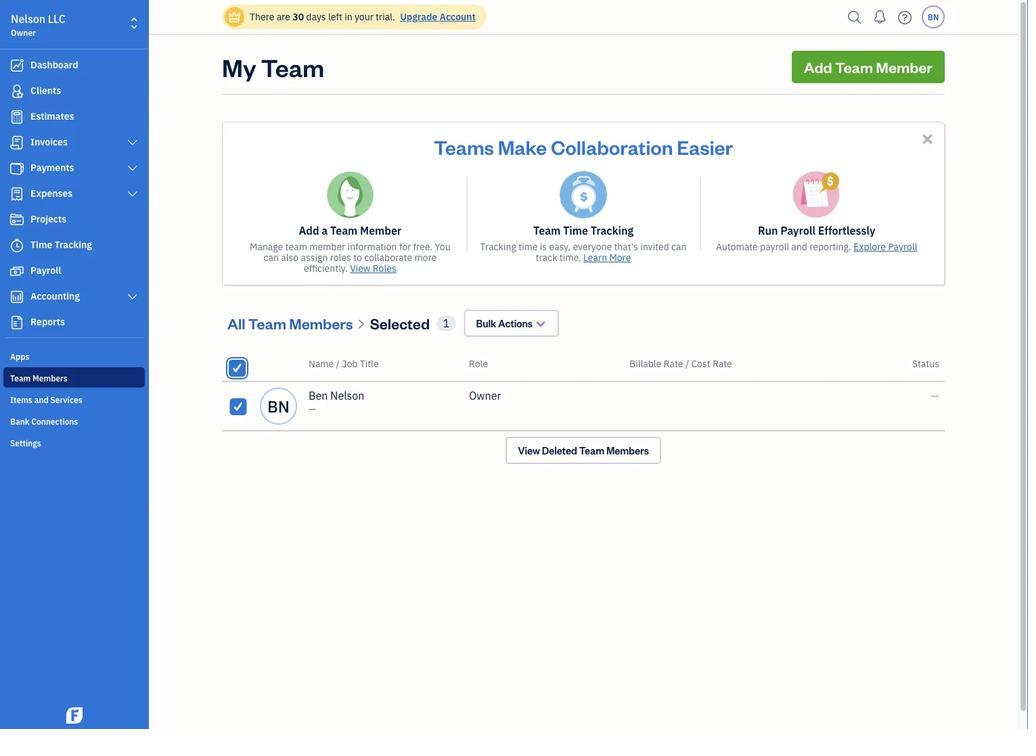 Task type: vqa. For each thing, say whether or not it's contained in the screenshot.


Task type: locate. For each thing, give the bounding box(es) containing it.
member
[[876, 57, 933, 76], [360, 224, 402, 238]]

0 vertical spatial view
[[350, 262, 371, 275]]

1 vertical spatial and
[[34, 395, 49, 405]]

tracking down the projects link
[[55, 239, 92, 251]]

team
[[285, 241, 307, 253]]

1 horizontal spatial payroll
[[781, 224, 816, 238]]

team down search icon at the right top of page
[[835, 57, 873, 76]]

1 vertical spatial nelson
[[330, 389, 364, 403]]

0 vertical spatial and
[[792, 241, 808, 253]]

1 horizontal spatial owner
[[469, 389, 501, 403]]

payroll right explore
[[888, 241, 918, 253]]

— inside ben nelson —
[[309, 403, 316, 416]]

add for add team member
[[804, 57, 832, 76]]

add inside button
[[804, 57, 832, 76]]

team down apps
[[10, 373, 31, 384]]

0 horizontal spatial payroll
[[30, 264, 61, 277]]

manage
[[250, 241, 283, 253]]

add team member button
[[792, 51, 945, 83]]

estimate image
[[9, 110, 25, 124]]

crown image
[[227, 10, 242, 24]]

2 chevron large down image from the top
[[126, 189, 139, 200]]

chevron large down image inside the expenses link
[[126, 189, 139, 200]]

tracking left time
[[480, 241, 516, 253]]

0 vertical spatial member
[[876, 57, 933, 76]]

3 chevron large down image from the top
[[126, 292, 139, 303]]

time tracking link
[[3, 234, 145, 258]]

1 horizontal spatial can
[[671, 241, 687, 253]]

1 horizontal spatial nelson
[[330, 389, 364, 403]]

roles
[[330, 251, 351, 264]]

/ left cost
[[686, 358, 689, 370]]

1 horizontal spatial tracking
[[480, 241, 516, 253]]

effortlessly
[[818, 224, 876, 238]]

is
[[540, 241, 547, 253]]

tracking inside main element
[[55, 239, 92, 251]]

0 horizontal spatial and
[[34, 395, 49, 405]]

owner down role
[[469, 389, 501, 403]]

dashboard
[[30, 59, 78, 71]]

team inside main element
[[10, 373, 31, 384]]

1 vertical spatial time
[[30, 239, 52, 251]]

and right payroll
[[792, 241, 808, 253]]

assign
[[301, 251, 328, 264]]

2 vertical spatial chevron large down image
[[126, 292, 139, 303]]

accounting
[[30, 290, 80, 303]]

name / job title
[[309, 358, 379, 370]]

tracking inside the tracking time is easy, everyone that's invited can track time.
[[480, 241, 516, 253]]

1 vertical spatial bn
[[267, 396, 290, 417]]

—
[[931, 389, 940, 403], [309, 403, 316, 416]]

1 vertical spatial members
[[33, 373, 68, 384]]

expense image
[[9, 188, 25, 201]]

0 vertical spatial bn
[[928, 12, 939, 22]]

0 horizontal spatial owner
[[11, 27, 36, 38]]

0 vertical spatial add
[[804, 57, 832, 76]]

1 vertical spatial chevron large down image
[[126, 189, 139, 200]]

add a team member image
[[327, 171, 374, 219]]

chevron large down image
[[126, 137, 139, 148]]

explore
[[854, 241, 886, 253]]

nelson right ben
[[330, 389, 364, 403]]

1 rate from the left
[[664, 358, 683, 370]]

0 horizontal spatial tracking
[[55, 239, 92, 251]]

0 vertical spatial chevron large down image
[[126, 163, 139, 174]]

notifications image
[[869, 3, 891, 30]]

payroll
[[781, 224, 816, 238], [888, 241, 918, 253], [30, 264, 61, 277]]

1 horizontal spatial member
[[876, 57, 933, 76]]

dashboard link
[[3, 53, 145, 78]]

time
[[563, 224, 588, 238], [30, 239, 52, 251]]

accounting link
[[3, 285, 145, 309]]

more
[[415, 251, 437, 264]]

more
[[610, 251, 631, 264]]

0 horizontal spatial /
[[336, 358, 340, 370]]

team right all
[[248, 314, 286, 333]]

rate right cost
[[713, 358, 732, 370]]

tracking up that's
[[591, 224, 634, 238]]

payments link
[[3, 156, 145, 181]]

reports link
[[3, 311, 145, 335]]

2 horizontal spatial tracking
[[591, 224, 634, 238]]

view left 'roles'
[[350, 262, 371, 275]]

freshbooks image
[[64, 708, 85, 724]]

collaboration
[[551, 134, 673, 159]]

view left deleted
[[518, 444, 540, 457]]

— down status
[[931, 389, 940, 403]]

a
[[322, 224, 328, 238]]

team down "30"
[[261, 51, 324, 83]]

team time tracking image
[[560, 171, 607, 219]]

can right invited
[[671, 241, 687, 253]]

0 horizontal spatial nelson
[[11, 12, 45, 26]]

— down name
[[309, 403, 316, 416]]

time
[[519, 241, 538, 253]]

payroll up "accounting"
[[30, 264, 61, 277]]

invoices
[[30, 136, 68, 148]]

1 horizontal spatial add
[[804, 57, 832, 76]]

expenses
[[30, 187, 73, 200]]

0 horizontal spatial can
[[264, 251, 279, 264]]

time right timer 'image'
[[30, 239, 52, 251]]

left
[[328, 10, 342, 23]]

items and services link
[[3, 389, 145, 410]]

reporting.
[[810, 241, 851, 253]]

time inside time tracking link
[[30, 239, 52, 251]]

free.
[[413, 241, 433, 253]]

role
[[469, 358, 488, 370]]

1 horizontal spatial rate
[[713, 358, 732, 370]]

1 horizontal spatial —
[[931, 389, 940, 403]]

bn button
[[922, 5, 945, 28]]

0 vertical spatial members
[[289, 314, 353, 333]]

can inside manage team member information for free. you can also assign roles to collaborate more efficiently.
[[264, 251, 279, 264]]

1 horizontal spatial bn
[[928, 12, 939, 22]]

0 horizontal spatial view
[[350, 262, 371, 275]]

all
[[227, 314, 245, 333]]

expenses link
[[3, 182, 145, 206]]

2 rate from the left
[[713, 358, 732, 370]]

team time tracking
[[533, 224, 634, 238]]

bn
[[928, 12, 939, 22], [267, 396, 290, 417]]

2 vertical spatial members
[[607, 444, 649, 457]]

member down "go to help" image at right
[[876, 57, 933, 76]]

bn right "go to help" image at right
[[928, 12, 939, 22]]

dashboard image
[[9, 59, 25, 72]]

there
[[250, 10, 274, 23]]

1 horizontal spatial view
[[518, 444, 540, 457]]

chevron large down image
[[126, 163, 139, 174], [126, 189, 139, 200], [126, 292, 139, 303]]

make
[[498, 134, 547, 159]]

project image
[[9, 213, 25, 227]]

1 horizontal spatial and
[[792, 241, 808, 253]]

member
[[309, 241, 345, 253]]

0 horizontal spatial add
[[299, 224, 319, 238]]

0 horizontal spatial —
[[309, 403, 316, 416]]

chevron large down image inside accounting link
[[126, 292, 139, 303]]

members
[[289, 314, 353, 333], [33, 373, 68, 384], [607, 444, 649, 457]]

rate
[[664, 358, 683, 370], [713, 358, 732, 370]]

bn inside dropdown button
[[928, 12, 939, 22]]

tracking
[[591, 224, 634, 238], [55, 239, 92, 251], [480, 241, 516, 253]]

learn more
[[584, 251, 631, 264]]

1 vertical spatial view
[[518, 444, 540, 457]]

all team members
[[227, 314, 353, 333]]

0 vertical spatial owner
[[11, 27, 36, 38]]

report image
[[9, 316, 25, 330]]

clients link
[[3, 79, 145, 104]]

invited
[[641, 241, 669, 253]]

member up information
[[360, 224, 402, 238]]

1 horizontal spatial /
[[686, 358, 689, 370]]

for
[[399, 241, 411, 253]]

items
[[10, 395, 32, 405]]

1 vertical spatial add
[[299, 224, 319, 238]]

and inside main element
[[34, 395, 49, 405]]

0 horizontal spatial time
[[30, 239, 52, 251]]

/ left job
[[336, 358, 340, 370]]

and
[[792, 241, 808, 253], [34, 395, 49, 405]]

billable rate / cost rate
[[630, 358, 732, 370]]

bn right check image
[[267, 396, 290, 417]]

nelson left llc at left top
[[11, 12, 45, 26]]

2 horizontal spatial payroll
[[888, 241, 918, 253]]

time up easy,
[[563, 224, 588, 238]]

add
[[804, 57, 832, 76], [299, 224, 319, 238]]

can inside the tracking time is easy, everyone that's invited can track time.
[[671, 241, 687, 253]]

team
[[261, 51, 324, 83], [835, 57, 873, 76], [330, 224, 358, 238], [533, 224, 561, 238], [248, 314, 286, 333], [10, 373, 31, 384], [579, 444, 605, 457]]

1 horizontal spatial members
[[289, 314, 353, 333]]

2 / from the left
[[686, 358, 689, 370]]

your
[[355, 10, 374, 23]]

all team members button
[[227, 313, 353, 334]]

estimates
[[30, 110, 74, 123]]

0 horizontal spatial members
[[33, 373, 68, 384]]

rate left cost
[[664, 358, 683, 370]]

1 chevron large down image from the top
[[126, 163, 139, 174]]

payroll up payroll
[[781, 224, 816, 238]]

easier
[[677, 134, 733, 159]]

0 horizontal spatial rate
[[664, 358, 683, 370]]

owner
[[11, 27, 36, 38], [469, 389, 501, 403]]

2 vertical spatial payroll
[[30, 264, 61, 277]]

0 vertical spatial time
[[563, 224, 588, 238]]

easy,
[[549, 241, 571, 253]]

owner up dashboard icon
[[11, 27, 36, 38]]

payment image
[[9, 162, 25, 175]]

selected
[[370, 314, 430, 333]]

chevron large down image inside payments link
[[126, 163, 139, 174]]

efficiently.
[[304, 262, 348, 275]]

team members link
[[3, 368, 145, 388]]

and right items
[[34, 395, 49, 405]]

0 horizontal spatial member
[[360, 224, 402, 238]]

0 vertical spatial nelson
[[11, 12, 45, 26]]

can left also
[[264, 251, 279, 264]]



Task type: describe. For each thing, give the bounding box(es) containing it.
job
[[342, 358, 358, 370]]

view for view roles
[[350, 262, 371, 275]]

llc
[[48, 12, 66, 26]]

view for view deleted team members
[[518, 444, 540, 457]]

there are 30 days left in your trial. upgrade account
[[250, 10, 476, 23]]

view deleted team members
[[518, 444, 649, 457]]

collaborate
[[364, 251, 412, 264]]

my team
[[222, 51, 324, 83]]

projects link
[[3, 208, 145, 232]]

roles
[[373, 262, 397, 275]]

client image
[[9, 85, 25, 98]]

upgrade
[[400, 10, 437, 23]]

time tracking
[[30, 239, 92, 251]]

connections
[[31, 416, 78, 427]]

you
[[435, 241, 451, 253]]

everyone
[[573, 241, 612, 253]]

nelson inside ben nelson —
[[330, 389, 364, 403]]

nelson inside nelson llc owner
[[11, 12, 45, 26]]

and inside run payroll effortlessly automate payroll and reporting. explore payroll
[[792, 241, 808, 253]]

payroll inside main element
[[30, 264, 61, 277]]

chevron large down image for expenses
[[126, 189, 139, 200]]

1 horizontal spatial time
[[563, 224, 588, 238]]

ben nelson —
[[309, 389, 364, 416]]

upgrade account link
[[397, 10, 476, 23]]

add for add a team member
[[299, 224, 319, 238]]

1 vertical spatial member
[[360, 224, 402, 238]]

teams make collaboration easier
[[434, 134, 733, 159]]

cost
[[691, 358, 711, 370]]

that's
[[614, 241, 638, 253]]

days
[[306, 10, 326, 23]]

services
[[50, 395, 82, 405]]

30
[[293, 10, 304, 23]]

projects
[[30, 213, 66, 225]]

bank connections
[[10, 416, 78, 427]]

apps
[[10, 351, 29, 362]]

members inside main element
[[33, 373, 68, 384]]

0 vertical spatial payroll
[[781, 224, 816, 238]]

my
[[222, 51, 256, 83]]

status
[[912, 358, 940, 370]]

nelson llc owner
[[11, 12, 66, 38]]

team inside button
[[835, 57, 873, 76]]

1
[[443, 316, 450, 331]]

bulk
[[476, 317, 496, 330]]

team members
[[10, 373, 68, 384]]

chevron large down image for accounting
[[126, 292, 139, 303]]

2 horizontal spatial members
[[607, 444, 649, 457]]

close image
[[920, 131, 936, 147]]

bank
[[10, 416, 29, 427]]

member inside button
[[876, 57, 933, 76]]

1 vertical spatial owner
[[469, 389, 501, 403]]

team right a at the top left of the page
[[330, 224, 358, 238]]

can for team time tracking
[[671, 241, 687, 253]]

deleted
[[542, 444, 577, 457]]

view deleted team members link
[[506, 437, 661, 464]]

learn
[[584, 251, 607, 264]]

view roles
[[350, 262, 397, 275]]

search image
[[844, 7, 866, 27]]

add a team member
[[299, 224, 402, 238]]

items and services
[[10, 395, 82, 405]]

main element
[[0, 0, 183, 730]]

team right deleted
[[579, 444, 605, 457]]

track
[[536, 251, 557, 264]]

chevrondown image
[[535, 317, 547, 330]]

are
[[277, 10, 290, 23]]

timer image
[[9, 239, 25, 253]]

payroll link
[[3, 259, 145, 284]]

actions
[[498, 317, 533, 330]]

information
[[348, 241, 397, 253]]

manage team member information for free. you can also assign roles to collaborate more efficiently.
[[250, 241, 451, 275]]

in
[[345, 10, 352, 23]]

payroll
[[760, 241, 789, 253]]

team inside button
[[248, 314, 286, 333]]

trial.
[[376, 10, 395, 23]]

1 / from the left
[[336, 358, 340, 370]]

payments
[[30, 161, 74, 174]]

billable
[[630, 358, 662, 370]]

owner inside nelson llc owner
[[11, 27, 36, 38]]

run payroll effortlessly image
[[793, 171, 841, 219]]

title
[[360, 358, 379, 370]]

members inside button
[[289, 314, 353, 333]]

team up is
[[533, 224, 561, 238]]

settings
[[10, 438, 41, 449]]

bank connections link
[[3, 411, 145, 431]]

money image
[[9, 265, 25, 278]]

automate
[[716, 241, 758, 253]]

run payroll effortlessly automate payroll and reporting. explore payroll
[[716, 224, 918, 253]]

account
[[440, 10, 476, 23]]

chevron large down image for payments
[[126, 163, 139, 174]]

1 vertical spatial payroll
[[888, 241, 918, 253]]

bulk actions button
[[464, 310, 559, 337]]

invoice image
[[9, 136, 25, 150]]

estimates link
[[3, 105, 145, 129]]

reports
[[30, 316, 65, 328]]

check image
[[231, 361, 244, 375]]

run
[[758, 224, 778, 238]]

tracking time is easy, everyone that's invited can track time.
[[480, 241, 687, 264]]

check image
[[232, 400, 245, 414]]

can for add a team member
[[264, 251, 279, 264]]

settings link
[[3, 433, 145, 453]]

ben
[[309, 389, 328, 403]]

time.
[[560, 251, 581, 264]]

chart image
[[9, 290, 25, 304]]

invoices link
[[3, 131, 145, 155]]

0 horizontal spatial bn
[[267, 396, 290, 417]]

go to help image
[[894, 7, 916, 27]]

teams
[[434, 134, 494, 159]]

also
[[281, 251, 299, 264]]



